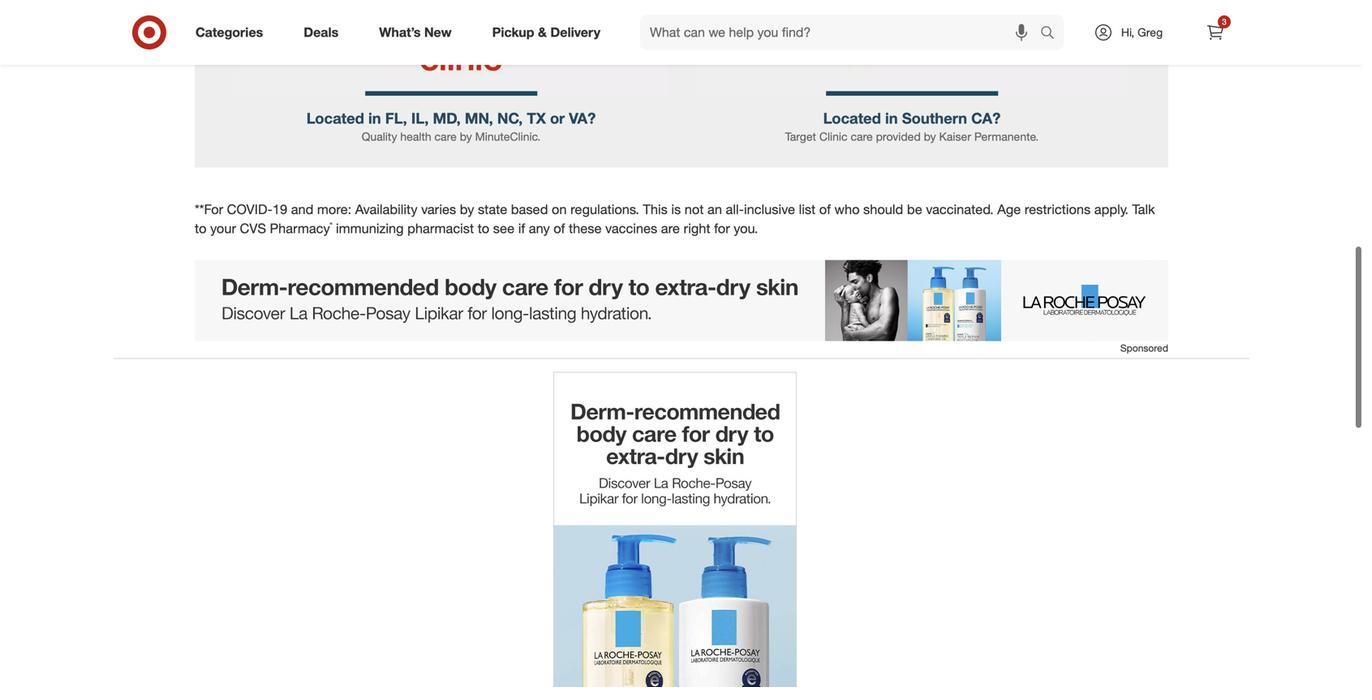 Task type: vqa. For each thing, say whether or not it's contained in the screenshot.
the 84
no



Task type: describe. For each thing, give the bounding box(es) containing it.
hi,
[[1121, 25, 1134, 39]]

delivery
[[550, 24, 600, 40]]

target clinic image
[[695, 0, 1129, 96]]

**for
[[195, 201, 223, 218]]

more:
[[317, 201, 352, 218]]

**for covid-19 and more: availability varies by state based on regulations. this is not an all‐inclusive list of who should be vaccinated. age restrictions apply. talk to your cvs pharmacy
[[195, 201, 1155, 237]]

located for located in fl, il, md, mn, nc, tx or va?
[[306, 109, 364, 127]]

deals
[[304, 24, 339, 40]]

age
[[997, 201, 1021, 218]]

is
[[671, 201, 681, 218]]

va?
[[569, 109, 596, 127]]

by inside located in fl, il, md, mn, nc, tx or va? quality health care by minuteclinic.
[[460, 130, 472, 144]]

any
[[529, 220, 550, 237]]

®
[[330, 221, 332, 230]]

md,
[[433, 109, 461, 127]]

search
[[1033, 26, 1072, 42]]

based
[[511, 201, 548, 218]]

19
[[273, 201, 287, 218]]

il,
[[411, 109, 429, 127]]

what's
[[379, 24, 421, 40]]

pharmacist
[[407, 220, 474, 237]]

care inside located in fl, il, md, mn, nc, tx or va? quality health care by minuteclinic.
[[435, 130, 457, 144]]

by inside **for covid-19 and more: availability varies by state based on regulations. this is not an all‐inclusive list of who should be vaccinated. age restrictions apply. talk to your cvs pharmacy
[[460, 201, 474, 218]]

regulations.
[[570, 201, 639, 218]]

what's new link
[[365, 15, 472, 50]]

What can we help you find? suggestions appear below search field
[[640, 15, 1044, 50]]

mn,
[[465, 109, 493, 127]]

2 to from the left
[[478, 220, 489, 237]]

what's new
[[379, 24, 452, 40]]

state
[[478, 201, 507, 218]]

pickup & delivery link
[[478, 15, 621, 50]]

list
[[799, 201, 816, 218]]

minuteclinic.
[[475, 130, 541, 144]]

quality
[[362, 130, 397, 144]]

vaccines
[[605, 220, 657, 237]]

categories link
[[182, 15, 283, 50]]

to inside **for covid-19 and more: availability varies by state based on regulations. this is not an all‐inclusive list of who should be vaccinated. age restrictions apply. talk to your cvs pharmacy
[[195, 220, 207, 237]]

for
[[714, 220, 730, 237]]

care inside located in southern ca? target clinic care provided by kaiser permanente.
[[851, 130, 873, 144]]

located for located in southern ca?
[[823, 109, 881, 127]]

minute clinic image
[[234, 0, 669, 96]]

in for fl,
[[368, 109, 381, 127]]

hi, greg
[[1121, 25, 1163, 39]]

and
[[291, 201, 313, 218]]

varies
[[421, 201, 456, 218]]

talk
[[1132, 201, 1155, 218]]

pickup & delivery
[[492, 24, 600, 40]]



Task type: locate. For each thing, give the bounding box(es) containing it.
all‐inclusive
[[726, 201, 795, 218]]

care down md,
[[435, 130, 457, 144]]

by inside located in southern ca? target clinic care provided by kaiser permanente.
[[924, 130, 936, 144]]

1 horizontal spatial of
[[819, 201, 831, 218]]

1 to from the left
[[195, 220, 207, 237]]

southern
[[902, 109, 967, 127]]

0 vertical spatial of
[[819, 201, 831, 218]]

1 vertical spatial advertisement region
[[553, 372, 797, 687]]

an
[[708, 201, 722, 218]]

your
[[210, 220, 236, 237]]

right
[[684, 220, 710, 237]]

0 vertical spatial advertisement region
[[195, 260, 1168, 341]]

new
[[424, 24, 452, 40]]

to left see
[[478, 220, 489, 237]]

health
[[400, 130, 431, 144]]

you.
[[734, 220, 758, 237]]

this
[[643, 201, 668, 218]]

vaccinated.
[[926, 201, 994, 218]]

sponsored
[[1120, 342, 1168, 354]]

by
[[460, 130, 472, 144], [924, 130, 936, 144], [460, 201, 474, 218]]

to
[[195, 220, 207, 237], [478, 220, 489, 237]]

greg
[[1138, 25, 1163, 39]]

located up clinic
[[823, 109, 881, 127]]

are
[[661, 220, 680, 237]]

pickup
[[492, 24, 534, 40]]

care
[[435, 130, 457, 144], [851, 130, 873, 144]]

of inside **for covid-19 and more: availability varies by state based on regulations. this is not an all‐inclusive list of who should be vaccinated. age restrictions apply. talk to your cvs pharmacy
[[819, 201, 831, 218]]

nc,
[[497, 109, 523, 127]]

of
[[819, 201, 831, 218], [554, 220, 565, 237]]

who
[[835, 201, 860, 218]]

provided
[[876, 130, 921, 144]]

in up quality
[[368, 109, 381, 127]]

see
[[493, 220, 515, 237]]

0 horizontal spatial to
[[195, 220, 207, 237]]

target
[[785, 130, 816, 144]]

® immunizing pharmacist to see if any of these vaccines are right for you.
[[330, 220, 758, 237]]

these
[[569, 220, 602, 237]]

1 located from the left
[[306, 109, 364, 127]]

apply.
[[1094, 201, 1129, 218]]

1 horizontal spatial to
[[478, 220, 489, 237]]

covid-
[[227, 201, 273, 218]]

located in southern ca? target clinic care provided by kaiser permanente.
[[785, 109, 1039, 144]]

0 horizontal spatial care
[[435, 130, 457, 144]]

in inside located in fl, il, md, mn, nc, tx or va? quality health care by minuteclinic.
[[368, 109, 381, 127]]

by left state
[[460, 201, 474, 218]]

in
[[368, 109, 381, 127], [885, 109, 898, 127]]

not
[[685, 201, 704, 218]]

or
[[550, 109, 565, 127]]

on
[[552, 201, 567, 218]]

0 horizontal spatial located
[[306, 109, 364, 127]]

2 located from the left
[[823, 109, 881, 127]]

in inside located in southern ca? target clinic care provided by kaiser permanente.
[[885, 109, 898, 127]]

by down mn,
[[460, 130, 472, 144]]

&
[[538, 24, 547, 40]]

0 horizontal spatial of
[[554, 220, 565, 237]]

1 care from the left
[[435, 130, 457, 144]]

1 vertical spatial of
[[554, 220, 565, 237]]

by down southern
[[924, 130, 936, 144]]

ca?
[[971, 109, 1001, 127]]

if
[[518, 220, 525, 237]]

of right list on the top of page
[[819, 201, 831, 218]]

be
[[907, 201, 922, 218]]

in for southern
[[885, 109, 898, 127]]

1 horizontal spatial located
[[823, 109, 881, 127]]

cvs
[[240, 220, 266, 237]]

3 link
[[1198, 15, 1233, 50]]

3
[[1222, 17, 1227, 27]]

fl,
[[385, 109, 407, 127]]

categories
[[196, 24, 263, 40]]

2 in from the left
[[885, 109, 898, 127]]

availability
[[355, 201, 417, 218]]

2 care from the left
[[851, 130, 873, 144]]

search button
[[1033, 15, 1072, 54]]

to down **for
[[195, 220, 207, 237]]

care right clinic
[[851, 130, 873, 144]]

of down on
[[554, 220, 565, 237]]

should
[[863, 201, 903, 218]]

1 in from the left
[[368, 109, 381, 127]]

pharmacy
[[270, 220, 330, 237]]

located in fl, il, md, mn, nc, tx or va? quality health care by minuteclinic.
[[306, 109, 596, 144]]

1 horizontal spatial care
[[851, 130, 873, 144]]

immunizing
[[336, 220, 404, 237]]

kaiser
[[939, 130, 971, 144]]

tx
[[527, 109, 546, 127]]

located inside located in fl, il, md, mn, nc, tx or va? quality health care by minuteclinic.
[[306, 109, 364, 127]]

restrictions
[[1025, 201, 1091, 218]]

deals link
[[290, 15, 359, 50]]

0 horizontal spatial in
[[368, 109, 381, 127]]

advertisement region
[[195, 260, 1168, 341], [553, 372, 797, 687]]

located inside located in southern ca? target clinic care provided by kaiser permanente.
[[823, 109, 881, 127]]

located
[[306, 109, 364, 127], [823, 109, 881, 127]]

in up the provided at the right top of page
[[885, 109, 898, 127]]

clinic
[[819, 130, 848, 144]]

permanente.
[[974, 130, 1039, 144]]

1 horizontal spatial in
[[885, 109, 898, 127]]

located up quality
[[306, 109, 364, 127]]



